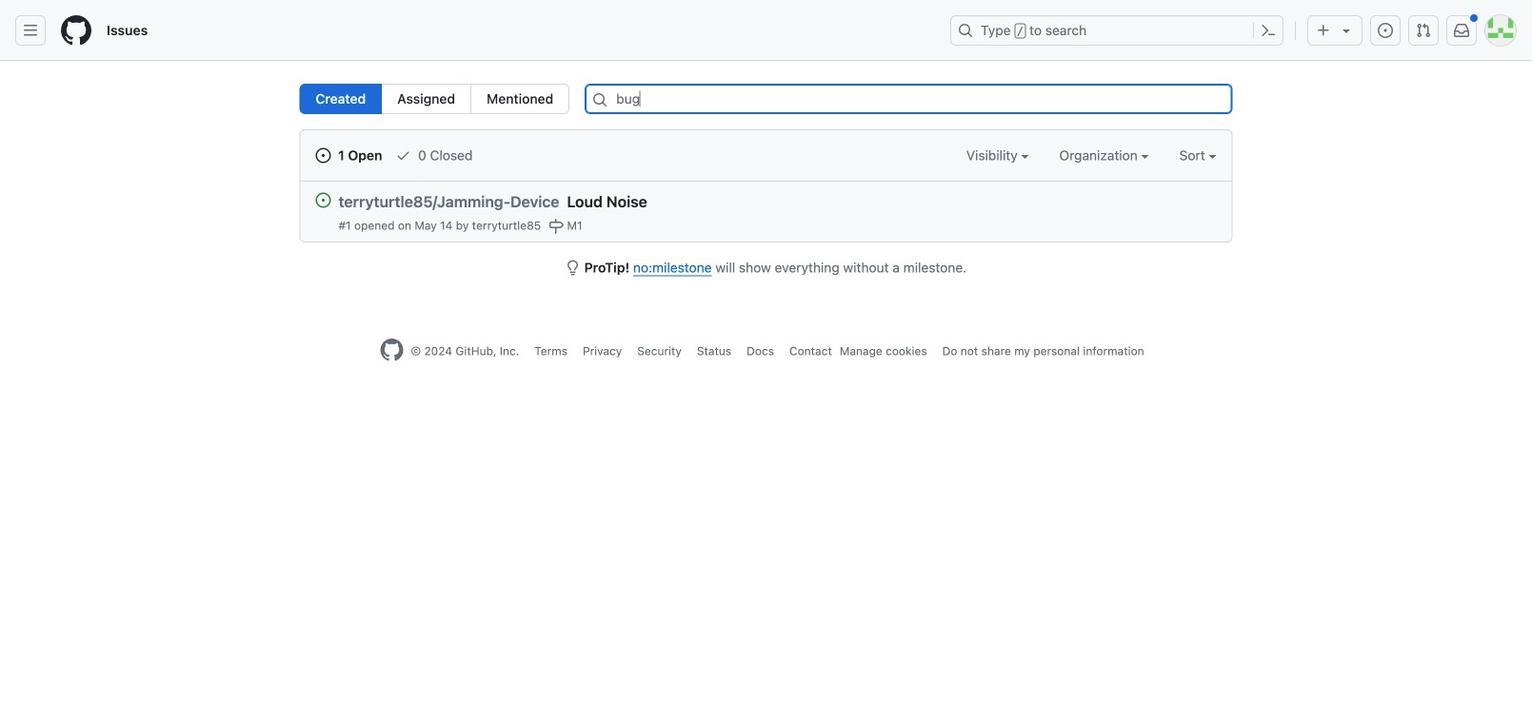 Task type: locate. For each thing, give the bounding box(es) containing it.
search image
[[593, 92, 608, 108]]

issue opened image
[[1378, 23, 1393, 38]]

triangle down image
[[1339, 23, 1354, 38]]

check image
[[395, 148, 411, 163]]

git pull request image
[[1416, 23, 1431, 38]]

homepage image
[[380, 339, 403, 362]]

Search all issues text field
[[585, 84, 1233, 114]]

command palette image
[[1261, 23, 1276, 38]]



Task type: vqa. For each thing, say whether or not it's contained in the screenshot.
"them"
no



Task type: describe. For each thing, give the bounding box(es) containing it.
light bulb image
[[565, 260, 581, 276]]

issues element
[[299, 84, 570, 114]]

open issue element
[[316, 192, 331, 208]]

milestone image
[[549, 219, 564, 234]]

homepage image
[[61, 15, 91, 46]]

issue opened image
[[316, 148, 331, 163]]

inbox image
[[1454, 23, 1469, 38]]

Issues search field
[[585, 84, 1233, 114]]

open issue image
[[316, 193, 331, 208]]



